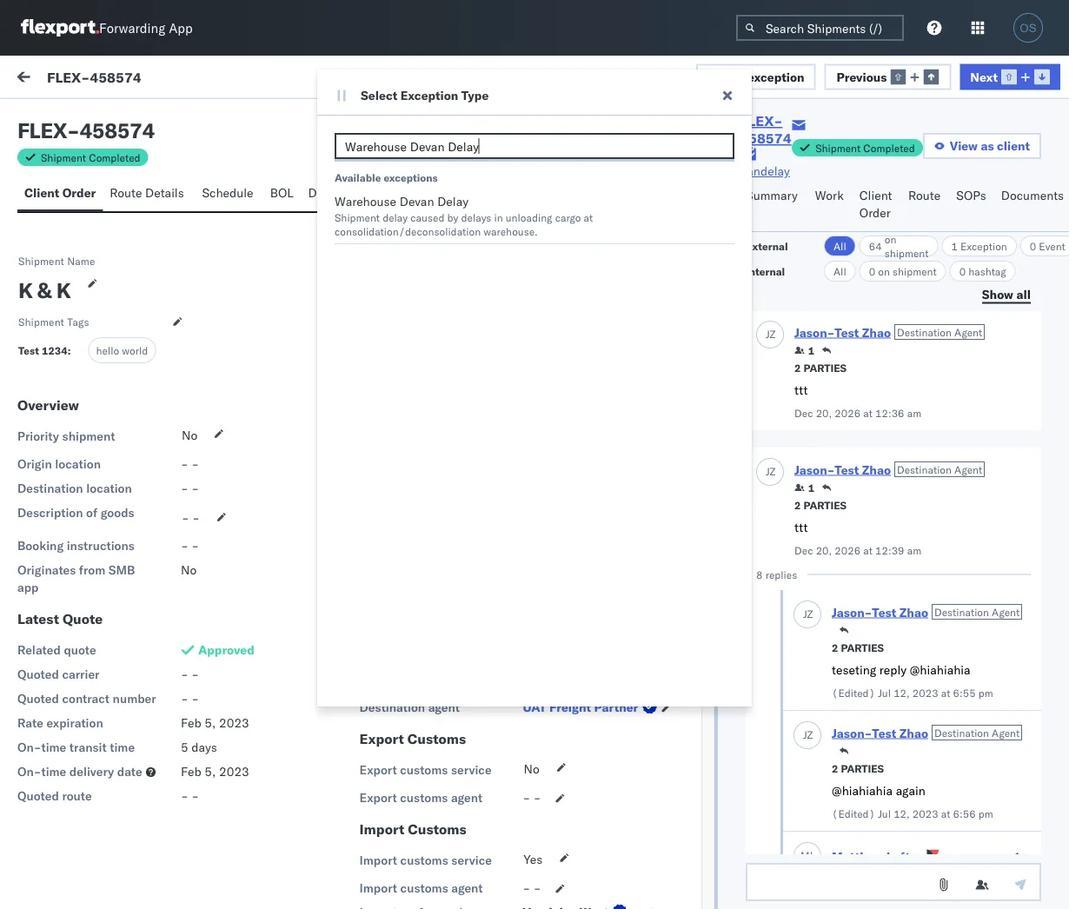 Task type: locate. For each thing, give the bounding box(es) containing it.
2 parties button up teseting
[[832, 640, 885, 655]]

1 vertical spatial order
[[860, 205, 891, 220]]

export customs service
[[360, 763, 492, 778]]

0 on shipment
[[870, 265, 937, 278]]

0 horizontal spatial exception
[[401, 88, 459, 103]]

2 vertical spatial shipment
[[62, 429, 115, 444]]

(edited) inside teseting reply @hiahiahia (edited)  jul 12, 2023 at 6:55 pm
[[832, 687, 876, 700]]

3 quoted from the top
[[17, 789, 59, 804]]

0 vertical spatial 12:36
[[448, 202, 482, 217]]

1 vertical spatial file
[[592, 122, 613, 137]]

2026, down export customs
[[403, 750, 437, 765]]

jason-test zhao button for ttt dec 20, 2026 at 12:36 am
[[795, 325, 891, 340]]

matthew
[[832, 850, 884, 865]]

1 vertical spatial all
[[834, 265, 847, 278]]

feb 5, 2023 up days
[[181, 716, 249, 731]]

- - for quoted contract number
[[181, 691, 199, 707]]

1 all from the top
[[834, 240, 847, 253]]

0 vertical spatial file exception
[[724, 69, 805, 84]]

5
[[181, 740, 188, 755]]

am inside ttt dec 20, 2026 at 12:39 am
[[908, 544, 922, 558]]

1 vertical spatial message
[[54, 151, 96, 164]]

related up the work
[[825, 151, 861, 164]]

2 parties button for @hiahiahia again (edited)  jul 12, 2023 at 6:56 pm
[[832, 761, 885, 776]]

1 pm from the top
[[470, 750, 488, 765]]

category
[[595, 151, 637, 164]]

jason- down from
[[84, 580, 123, 595]]

1 export from the top
[[360, 731, 404, 748]]

dec for dec 8, 2026, 6:37 pm pst
[[364, 828, 385, 844]]

2 2026 from the top
[[835, 544, 861, 558]]

time up date at the left
[[110, 740, 135, 755]]

feb 5, 2023
[[181, 716, 249, 731], [181, 765, 249, 780]]

2 1 button from the top
[[795, 481, 815, 495]]

20, for ttt dec 20, 2026 at 12:39 am
[[816, 544, 833, 558]]

filters
[[241, 71, 273, 87]]

external inside 'button'
[[28, 110, 74, 126]]

0 horizontal spatial client order
[[24, 185, 96, 200]]

teseting
[[832, 663, 877, 678]]

2 feb from the top
[[181, 765, 202, 780]]

1 5, from the top
[[205, 716, 216, 731]]

1 vertical spatial 5,
[[205, 765, 216, 780]]

1 2026 from the top
[[835, 407, 861, 420]]

pm right 6:55
[[979, 687, 994, 700]]

2023 inside @hiahiahia again (edited)  jul 12, 2023 at 6:56 pm
[[913, 808, 939, 821]]

exception up category
[[616, 122, 673, 137]]

1 (0) from the left
[[77, 110, 99, 126]]

dec inside 'ttt dec 20, 2026 at 12:36 am'
[[795, 407, 814, 420]]

instructions
[[67, 538, 135, 554]]

parties for ttt dec 20, 2026 at 12:39 am
[[804, 499, 847, 512]]

12,
[[894, 687, 910, 700], [894, 808, 910, 821]]

jason-test zhao up 'tags'
[[84, 267, 177, 282]]

jason-test zhao
[[84, 188, 177, 204], [84, 267, 177, 282], [84, 345, 177, 360], [84, 423, 177, 438], [84, 501, 177, 517], [84, 580, 177, 595], [84, 658, 177, 673], [84, 736, 177, 751]]

0 vertical spatial pm
[[979, 687, 994, 700]]

client order up 64
[[860, 188, 893, 220]]

shipment tags
[[18, 315, 89, 328]]

dec 8, 2026, 6:38 pm pst
[[364, 750, 512, 765]]

0 vertical spatial on
[[885, 233, 897, 246]]

458574
[[90, 68, 142, 85], [80, 117, 155, 144], [740, 130, 792, 147], [860, 202, 906, 217], [860, 280, 906, 296], [860, 359, 906, 374], [860, 437, 906, 452], [860, 594, 906, 609], [860, 672, 906, 687], [860, 750, 906, 765], [860, 828, 906, 844]]

ttt
[[52, 218, 66, 234], [52, 297, 66, 312], [795, 383, 808, 398], [795, 521, 808, 536]]

1 vertical spatial agent
[[451, 791, 483, 806]]

pst
[[507, 202, 528, 217], [491, 750, 512, 765], [491, 828, 512, 844]]

1 vertical spatial quoted
[[17, 691, 59, 707]]

3 export from the top
[[360, 791, 397, 806]]

client down related work item/shipment
[[860, 188, 893, 203]]

shipment inside warehouse devan delay shipment delay caused by delays in unloading cargo at consolidation/deconsolidation warehouse.
[[335, 211, 380, 224]]

2 feb 5, 2023 from the top
[[181, 765, 249, 780]]

2 jul from the top
[[879, 808, 892, 821]]

on inside 64 on shipment
[[885, 233, 897, 246]]

0 vertical spatial on-
[[17, 740, 41, 755]]

destination for ttt dec 20, 2026 at 12:36 am
[[898, 326, 952, 339]]

date
[[117, 765, 142, 780]]

(0) inside button
[[162, 110, 185, 126]]

shipment completed up the work
[[816, 141, 916, 154]]

pm for 6:38
[[470, 750, 488, 765]]

(edited) down teseting
[[832, 687, 876, 700]]

0 event
[[1031, 240, 1066, 253]]

@hiahiahia inside @hiahiahia again (edited)  jul 12, 2023 at 6:56 pm
[[832, 784, 893, 799]]

import for import customs service
[[360, 853, 398, 868]]

1 vertical spatial import
[[360, 853, 398, 868]]

consolidation/deconsolidation
[[335, 225, 481, 238]]

1 resize handle column header from the left
[[335, 145, 356, 910]]

2 up @hiahiahia again (edited)  jul 12, 2023 at 6:56 pm
[[832, 763, 839, 776]]

export for export customs agent
[[360, 791, 397, 806]]

work for my
[[50, 67, 95, 91]]

sops
[[957, 188, 987, 203]]

0 vertical spatial jul
[[879, 687, 892, 700]]

1 horizontal spatial file
[[724, 69, 745, 84]]

l
[[810, 850, 816, 863]]

1 horizontal spatial route
[[909, 188, 941, 203]]

8, for dec 8, 2026, 6:37 pm pst
[[388, 828, 400, 844]]

0 horizontal spatial (0)
[[77, 110, 99, 126]]

export down export customs
[[360, 763, 397, 778]]

pst right 'in'
[[507, 202, 528, 217]]

1 jul from the top
[[879, 687, 892, 700]]

external for external
[[746, 240, 789, 253]]

export down destination agent
[[360, 731, 404, 748]]

pm for 6:37
[[470, 828, 488, 844]]

file
[[724, 69, 745, 84], [592, 122, 613, 137]]

0 vertical spatial agent
[[429, 700, 460, 715]]

route down item/shipment
[[909, 188, 941, 203]]

2 quoted from the top
[[17, 691, 59, 707]]

jason-test zhao button for @hiahiahia again (edited)  jul 12, 2023 at 6:56 pm
[[832, 726, 929, 741]]

jason-test zhao button down teseting reply @hiahiahia (edited)  jul 12, 2023 at 6:55 pm in the right of the page
[[832, 726, 929, 741]]

client order down flex in the left top of the page
[[24, 185, 96, 200]]

am for ttt dec 20, 2026 at 12:39 am
[[908, 544, 922, 558]]

(0) down the message button
[[162, 110, 185, 126]]

client order button up 64
[[853, 180, 902, 231]]

2 parties button
[[795, 360, 847, 375], [795, 498, 847, 513], [832, 640, 885, 655], [832, 761, 885, 776]]

1 vertical spatial pst
[[491, 750, 512, 765]]

2 vertical spatial export
[[360, 791, 397, 806]]

0 horizontal spatial file
[[592, 122, 613, 137]]

approved
[[198, 643, 255, 658]]

1234
[[42, 344, 68, 357]]

resize handle column header for category
[[795, 145, 816, 910]]

all
[[1017, 287, 1032, 302]]

1 horizontal spatial 12:36
[[876, 407, 905, 420]]

jason- down destination location
[[84, 501, 123, 517]]

0 vertical spatial exception
[[748, 69, 805, 84]]

0 vertical spatial location
[[55, 457, 101, 472]]

1 vertical spatial 1 button
[[795, 481, 815, 495]]

import down import customs
[[360, 853, 398, 868]]

2 for ttt dec 20, 2026 at 12:36 am
[[795, 362, 802, 375]]

my
[[17, 67, 45, 91]]

pm inside @hiahiahia again (edited)  jul 12, 2023 at 6:56 pm
[[979, 808, 994, 821]]

linjia
[[65, 688, 97, 703]]

priority
[[17, 429, 59, 444]]

am inside 'ttt dec 20, 2026 at 12:36 am'
[[908, 407, 922, 420]]

0 horizontal spatial @hiahiahia
[[832, 784, 893, 799]]

1 vertical spatial related
[[17, 643, 61, 658]]

1 1 button from the top
[[795, 344, 815, 358]]

shipment up origin location
[[62, 429, 115, 444]]

2
[[795, 362, 802, 375], [795, 499, 802, 512], [832, 642, 839, 655], [832, 763, 839, 776]]

location for origin location
[[55, 457, 101, 472]]

0 horizontal spatial work
[[50, 67, 95, 91]]

12, down reply
[[894, 687, 910, 700]]

client down flex in the left top of the page
[[24, 185, 59, 200]]

0 for 0 hashtag
[[960, 265, 966, 278]]

1 horizontal spatial exception
[[961, 240, 1008, 253]]

view as client button
[[923, 133, 1042, 159]]

2 all button from the top
[[825, 261, 857, 282]]

1 for ttt dec 20, 2026 at 12:36 am
[[809, 344, 815, 357]]

(0) for external (0)
[[77, 110, 99, 126]]

2026 inside 'ttt dec 20, 2026 at 12:36 am'
[[835, 407, 861, 420]]

- - for origin location
[[181, 457, 199, 472]]

2026, up import customs service
[[403, 828, 437, 844]]

1 import from the top
[[360, 821, 405, 838]]

by
[[448, 211, 459, 224]]

z
[[63, 190, 68, 201], [63, 269, 68, 279], [770, 328, 776, 341], [63, 347, 68, 358], [63, 425, 68, 436], [770, 466, 776, 479], [63, 503, 68, 514], [808, 608, 813, 621], [63, 660, 68, 671], [808, 729, 813, 742], [63, 738, 68, 749]]

2 test from the top
[[52, 531, 73, 547]]

customs up export customs agent
[[400, 763, 448, 778]]

1 feb from the top
[[181, 716, 202, 731]]

0 horizontal spatial 0
[[870, 265, 876, 278]]

5 jason-test zhao from the top
[[84, 501, 177, 517]]

shipment inside 64 on shipment
[[885, 247, 929, 260]]

3 import from the top
[[360, 881, 398, 896]]

shipment completed
[[816, 141, 916, 154], [41, 151, 141, 164]]

1 horizontal spatial shipment completed
[[816, 141, 916, 154]]

2 all from the top
[[834, 265, 847, 278]]

Search Exception Type text field
[[335, 133, 735, 159]]

1 vertical spatial customs
[[408, 821, 467, 838]]

0 vertical spatial export
[[360, 731, 404, 748]]

12, inside @hiahiahia again (edited)  jul 12, 2023 at 6:56 pm
[[894, 808, 910, 821]]

all button
[[825, 236, 857, 257], [825, 261, 857, 282]]

test down teseting reply @hiahiahia (edited)  jul 12, 2023 at 6:55 pm in the right of the page
[[873, 726, 897, 741]]

0 vertical spatial 2026,
[[411, 202, 444, 217]]

exception up document
[[401, 88, 459, 103]]

0 vertical spatial 1 button
[[795, 344, 815, 358]]

2 vertical spatial 1
[[809, 482, 815, 495]]

0 vertical spatial quoted
[[17, 667, 59, 682]]

1 am from the top
[[908, 407, 922, 420]]

test right hello
[[123, 345, 146, 360]]

1 vertical spatial 2026
[[835, 544, 861, 558]]

time for delivery
[[41, 765, 66, 780]]

external down my work
[[28, 110, 74, 126]]

0 vertical spatial @
[[52, 610, 62, 625]]

jason-test zhao destination agent
[[795, 325, 983, 340], [795, 462, 983, 478], [832, 605, 1020, 620], [832, 726, 1020, 741]]

name
[[67, 254, 95, 267]]

agent for import customs
[[452, 881, 483, 896]]

assignees
[[460, 185, 516, 200]]

quote
[[63, 611, 103, 628]]

2 export from the top
[[360, 763, 397, 778]]

messages
[[389, 185, 443, 200]]

2 for ttt dec 20, 2026 at 12:39 am
[[795, 499, 802, 512]]

resize handle column header for time
[[565, 145, 586, 910]]

agent for export customs
[[451, 791, 483, 806]]

jason-test zhao up date at the left
[[84, 736, 177, 751]]

0 vertical spatial am
[[908, 407, 922, 420]]

4 customs from the top
[[401, 881, 449, 896]]

test up number
[[123, 658, 146, 673]]

on
[[885, 233, 897, 246], [879, 265, 891, 278]]

0 horizontal spatial file exception
[[592, 122, 673, 137]]

hello world
[[96, 344, 148, 357]]

agent for @hiahiahia again (edited)  jul 12, 2023 at 6:56 pm
[[992, 727, 1020, 740]]

1 horizontal spatial @hiahiahia
[[910, 663, 971, 678]]

1 (edited) from the top
[[832, 687, 876, 700]]

(0)
[[77, 110, 99, 126], [162, 110, 185, 126]]

1 k from the left
[[18, 277, 33, 304]]

(0) for internal (0)
[[162, 110, 185, 126]]

2 vertical spatial quoted
[[17, 789, 59, 804]]

0 vertical spatial all
[[834, 240, 847, 253]]

service down '6:37'
[[452, 853, 492, 868]]

internal down 'summary' button
[[746, 265, 786, 278]]

0 vertical spatial 2026
[[835, 407, 861, 420]]

order
[[62, 185, 96, 200], [860, 205, 891, 220]]

pm
[[470, 750, 488, 765], [470, 828, 488, 844]]

quoted carrier
[[17, 667, 100, 682]]

on- for on-time delivery date
[[17, 765, 41, 780]]

upload
[[356, 121, 398, 137]]

time up quoted route
[[41, 765, 66, 780]]

0 vertical spatial 8,
[[388, 750, 400, 765]]

1 vertical spatial on
[[879, 265, 891, 278]]

(edited) up matthew
[[832, 808, 876, 821]]

1 vertical spatial external
[[746, 240, 789, 253]]

1 vertical spatial @hiahiahia
[[832, 784, 893, 799]]

jason- up 'tags'
[[84, 267, 123, 282]]

work for related
[[864, 151, 886, 164]]

2026, for 6:37
[[403, 828, 437, 844]]

1 vertical spatial all button
[[825, 261, 857, 282]]

1 quoted from the top
[[17, 667, 59, 682]]

agent for ttt dec 20, 2026 at 12:36 am
[[955, 326, 983, 339]]

1 horizontal spatial order
[[860, 205, 891, 220]]

2 customs from the top
[[400, 791, 448, 806]]

export for export customs
[[360, 731, 404, 748]]

2026, for 12:36
[[411, 202, 444, 217]]

completed down flex - 458574
[[89, 151, 141, 164]]

5, up days
[[205, 716, 216, 731]]

rate
[[17, 716, 43, 731]]

2 pm from the top
[[979, 808, 994, 821]]

0 vertical spatial pm
[[470, 750, 488, 765]]

test up reply
[[873, 605, 897, 620]]

shipment completed down flex - 458574
[[41, 151, 141, 164]]

quoted for quoted contract number
[[17, 691, 59, 707]]

route inside button
[[110, 185, 142, 200]]

exception for 1
[[961, 240, 1008, 253]]

import
[[360, 821, 405, 838], [360, 853, 398, 868], [360, 881, 398, 896]]

test left 1234
[[18, 344, 39, 357]]

messages button
[[382, 177, 453, 211]]

4 jason-test zhao from the top
[[84, 423, 177, 438]]

2 vertical spatial agent
[[452, 881, 483, 896]]

0 horizontal spatial client
[[24, 185, 59, 200]]

2 parties button up @hiahiahia again (edited)  jul 12, 2023 at 6:56 pm
[[832, 761, 885, 776]]

shipment up the work
[[816, 141, 861, 154]]

available exceptions
[[335, 171, 438, 184]]

customs up dec 8, 2026, 6:38 pm pst
[[408, 731, 466, 748]]

destination for ttt dec 20, 2026 at 12:39 am
[[898, 464, 952, 477]]

2 pm from the top
[[470, 828, 488, 844]]

resize handle column header for related work item/shipment
[[1025, 145, 1046, 910]]

location up goods
[[86, 481, 132, 496]]

k
[[18, 277, 33, 304], [56, 277, 71, 304]]

test down the description
[[52, 531, 73, 547]]

0 vertical spatial 1
[[952, 240, 958, 253]]

documents button
[[301, 177, 382, 211], [995, 180, 1070, 231]]

20, inside ttt dec 20, 2026 at 12:39 am
[[816, 544, 833, 558]]

originates
[[17, 563, 76, 578]]

1 vertical spatial am
[[908, 544, 922, 558]]

None text field
[[746, 864, 1042, 902]]

k right &
[[56, 277, 71, 304]]

shipment up test 1234 :
[[18, 315, 64, 328]]

documents down the available
[[308, 185, 371, 200]]

0 down 64
[[870, 265, 876, 278]]

0 horizontal spatial route
[[110, 185, 142, 200]]

on down 64
[[879, 265, 891, 278]]

2026 for ttt dec 20, 2026 at 12:39 am
[[835, 544, 861, 558]]

1 pm from the top
[[979, 687, 994, 700]]

1 8, from the top
[[388, 750, 400, 765]]

os button
[[1009, 8, 1049, 48]]

test down internal (0) button
[[123, 188, 146, 204]]

1 all button from the top
[[825, 236, 857, 257]]

agent
[[429, 700, 460, 715], [451, 791, 483, 806], [452, 881, 483, 896]]

0 horizontal spatial related
[[17, 643, 61, 658]]

documents button down time
[[301, 177, 382, 211]]

2 resize handle column header from the left
[[565, 145, 586, 910]]

2 parties button up ttt dec 20, 2026 at 12:39 am on the bottom right of page
[[795, 498, 847, 513]]

dec for dec 20, 2026, 12:36 am pst
[[364, 202, 385, 217]]

3 jason-test zhao from the top
[[84, 345, 177, 360]]

destination for @hiahiahia again (edited)  jul 12, 2023 at 6:56 pm
[[935, 727, 990, 740]]

2 8, from the top
[[388, 828, 400, 844]]

0 vertical spatial feb
[[181, 716, 202, 731]]

export up import customs
[[360, 791, 397, 806]]

customs down export customs service
[[400, 791, 448, 806]]

1 horizontal spatial documents
[[1002, 188, 1065, 203]]

ttttt
[[52, 766, 75, 781]]

3 resize handle column header from the left
[[795, 145, 816, 910]]

2 vertical spatial import
[[360, 881, 398, 896]]

1 customs from the top
[[400, 763, 448, 778]]

1 vertical spatial pm
[[470, 828, 488, 844]]

work up external (0)
[[50, 67, 95, 91]]

2 parties button for teseting reply @hiahiahia (edited)  jul 12, 2023 at 6:55 pm
[[832, 640, 885, 655]]

0 vertical spatial test
[[52, 453, 73, 468]]

1 vertical spatial feb
[[181, 765, 202, 780]]

quoted for quoted route
[[17, 789, 59, 804]]

20, inside 'ttt dec 20, 2026 at 12:36 am'
[[816, 407, 833, 420]]

2 (0) from the left
[[162, 110, 185, 126]]

customs for export customs service
[[400, 763, 448, 778]]

1 12, from the top
[[894, 687, 910, 700]]

- - for booking instructions
[[181, 538, 199, 554]]

2 vertical spatial 20,
[[816, 544, 833, 558]]

2 horizontal spatial 0
[[1031, 240, 1037, 253]]

2 12, from the top
[[894, 808, 910, 821]]

2026 inside ttt dec 20, 2026 at 12:39 am
[[835, 544, 861, 558]]

jul inside teseting reply @hiahiahia (edited)  jul 12, 2023 at 6:55 pm
[[879, 687, 892, 700]]

parties up ttt dec 20, 2026 at 12:39 am on the bottom right of page
[[804, 499, 847, 512]]

j z
[[59, 190, 68, 201], [59, 269, 68, 279], [766, 328, 776, 341], [59, 347, 68, 358], [59, 425, 68, 436], [766, 466, 776, 479], [59, 503, 68, 514], [804, 608, 813, 621], [59, 660, 68, 671], [804, 729, 813, 742], [59, 738, 68, 749]]

customs up import customs agent at bottom left
[[401, 853, 449, 868]]

1 on- from the top
[[17, 740, 41, 755]]

2 up 'ttt dec 20, 2026 at 12:36 am'
[[795, 362, 802, 375]]

5,
[[205, 716, 216, 731], [205, 765, 216, 780]]

at inside warehouse devan delay shipment delay caused by delays in unloading cargo at consolidation/deconsolidation warehouse.
[[584, 211, 593, 224]]

Search Shipments (/) text field
[[737, 15, 905, 41]]

feb 5, 2023 down days
[[181, 765, 249, 780]]

4 resize handle column header from the left
[[1025, 145, 1046, 910]]

2 on- from the top
[[17, 765, 41, 780]]

0 horizontal spatial k
[[18, 277, 33, 304]]

0 horizontal spatial completed
[[89, 151, 141, 164]]

smb
[[109, 563, 135, 578]]

shipment for 64 on shipment
[[885, 247, 929, 260]]

(0) inside 'button'
[[77, 110, 99, 126]]

all left 64
[[834, 240, 847, 253]]

agent up export customs
[[429, 700, 460, 715]]

message up the internal (0)
[[129, 71, 180, 87]]

exception
[[401, 88, 459, 103], [961, 240, 1008, 253]]

previous button
[[825, 64, 952, 90]]

exception
[[748, 69, 805, 84], [616, 122, 673, 137]]

test right name
[[123, 267, 146, 282]]

@ for @ linjia test
[[52, 688, 62, 703]]

2026
[[835, 407, 861, 420], [835, 544, 861, 558]]

2 import from the top
[[360, 853, 398, 868]]

2 @ from the top
[[52, 688, 62, 703]]

customs for export customs
[[408, 731, 466, 748]]

on right 64
[[885, 233, 897, 246]]

import down import customs service
[[360, 881, 398, 896]]

0 horizontal spatial documents button
[[301, 177, 382, 211]]

2 parties button for ttt dec 20, 2026 at 12:36 am
[[795, 360, 847, 375]]

liu
[[88, 610, 108, 625]]

0 left event
[[1031, 240, 1037, 253]]

0 vertical spatial message
[[129, 71, 180, 87]]

import down export customs agent
[[360, 821, 405, 838]]

all left 0 on shipment
[[834, 265, 847, 278]]

2 (edited) from the top
[[832, 808, 876, 821]]

forwarding app
[[99, 20, 193, 36]]

3 customs from the top
[[401, 853, 449, 868]]

ttt inside 'ttt dec 20, 2026 at 12:36 am'
[[795, 383, 808, 398]]

2026 for ttt dec 20, 2026 at 12:36 am
[[835, 407, 861, 420]]

1 vertical spatial 12,
[[894, 808, 910, 821]]

0 vertical spatial all button
[[825, 236, 857, 257]]

pst right '6:37'
[[491, 828, 512, 844]]

0 horizontal spatial internal
[[117, 110, 159, 126]]

internal inside button
[[117, 110, 159, 126]]

on-
[[17, 740, 41, 755], [17, 765, 41, 780]]

0 vertical spatial internal
[[117, 110, 159, 126]]

jul up "matthew loftus"
[[879, 808, 892, 821]]

parties up 'ttt dec 20, 2026 at 12:36 am'
[[804, 362, 847, 375]]

feb
[[181, 716, 202, 731], [181, 765, 202, 780]]

work
[[50, 67, 95, 91], [864, 151, 886, 164]]

customs for import customs
[[408, 821, 467, 838]]

shipment for 0 on shipment
[[893, 265, 937, 278]]

order up 64
[[860, 205, 891, 220]]

(edited) inside @hiahiahia again (edited)  jul 12, 2023 at 6:56 pm
[[832, 808, 876, 821]]

import for import customs
[[360, 821, 405, 838]]

1 vertical spatial feb 5, 2023
[[181, 765, 249, 780]]

jason- up teseting
[[832, 605, 873, 620]]

service
[[451, 763, 492, 778], [452, 853, 492, 868]]

0 left hashtag
[[960, 265, 966, 278]]

agent up '6:37'
[[451, 791, 483, 806]]

customs
[[400, 763, 448, 778], [400, 791, 448, 806], [401, 853, 449, 868], [401, 881, 449, 896]]

2026, down messages
[[411, 202, 444, 217]]

route inside button
[[909, 188, 941, 203]]

0 horizontal spatial client order button
[[17, 177, 103, 211]]

in
[[494, 211, 503, 224]]

0 horizontal spatial message
[[54, 151, 96, 164]]

1 vertical spatial on-
[[17, 765, 41, 780]]

2 am from the top
[[908, 544, 922, 558]]

(0) down flex-458574
[[77, 110, 99, 126]]

1 vertical spatial 20,
[[816, 407, 833, 420]]

1 horizontal spatial external
[[746, 240, 789, 253]]

0 vertical spatial order
[[62, 185, 96, 200]]

work
[[816, 188, 844, 203]]

0 vertical spatial external
[[28, 110, 74, 126]]

shipment up 0 on shipment
[[885, 247, 929, 260]]

flex-458574
[[47, 68, 142, 85]]

5, down days
[[205, 765, 216, 780]]

6:38
[[440, 750, 467, 765]]

1 vertical spatial export
[[360, 763, 397, 778]]

agent for ttt dec 20, 2026 at 12:39 am
[[955, 464, 983, 477]]

12:36 inside 'ttt dec 20, 2026 at 12:36 am'
[[876, 407, 905, 420]]

@ left tao
[[52, 610, 62, 625]]

0 for 0 event
[[1031, 240, 1037, 253]]

import customs
[[360, 821, 467, 838]]

shipment down warehouse
[[335, 211, 380, 224]]

agent for teseting reply @hiahiahia (edited)  jul 12, 2023 at 6:55 pm
[[992, 606, 1020, 619]]

test down 'ttt dec 20, 2026 at 12:36 am'
[[835, 462, 860, 478]]

completed up 'route' button
[[864, 141, 916, 154]]

0 vertical spatial customs
[[408, 731, 466, 748]]

jason- up @ linjia test on the bottom left of the page
[[84, 658, 123, 673]]

resize handle column header
[[335, 145, 356, 910], [565, 145, 586, 910], [795, 145, 816, 910], [1025, 145, 1046, 910]]

1 @ from the top
[[52, 610, 62, 625]]

location for destination location
[[86, 481, 132, 496]]

resize handle column header for message
[[335, 145, 356, 910]]

2 parties button for ttt dec 20, 2026 at 12:39 am
[[795, 498, 847, 513]]

delays
[[461, 211, 492, 224]]

2 up ttt dec 20, 2026 at 12:39 am on the bottom right of page
[[795, 499, 802, 512]]

1 vertical spatial service
[[452, 853, 492, 868]]

file exception up 'flex- 458574' link
[[724, 69, 805, 84]]

related down latest
[[17, 643, 61, 658]]

0 vertical spatial import
[[360, 821, 405, 838]]

1 vertical spatial 1
[[809, 344, 815, 357]]

0 vertical spatial related
[[825, 151, 861, 164]]

1 vertical spatial @
[[52, 688, 62, 703]]



Task type: describe. For each thing, give the bounding box(es) containing it.
2 for @hiahiahia again (edited)  jul 12, 2023 at 6:56 pm
[[832, 763, 839, 776]]

loftus
[[887, 850, 924, 865]]

matthew loftus
[[832, 850, 924, 865]]

on-time transit time
[[17, 740, 135, 755]]

2 parties for ttt dec 20, 2026 at 12:39 am
[[795, 499, 847, 512]]

ttt inside ttt dec 20, 2026 at 12:39 am
[[795, 521, 808, 536]]

shipment up &
[[18, 254, 64, 267]]

test right priority shipment in the left of the page
[[123, 423, 146, 438]]

quoted contract number
[[17, 691, 156, 707]]

quote
[[64, 643, 96, 658]]

2 parties for @hiahiahia again (edited)  jul 12, 2023 at 6:56 pm
[[832, 763, 885, 776]]

flex
[[17, 117, 67, 144]]

am for ttt dec 20, 2026 at 12:36 am
[[908, 407, 922, 420]]

1 button for ttt dec 20, 2026 at 12:39 am
[[795, 481, 815, 495]]

originates from smb app
[[17, 563, 135, 595]]

0 horizontal spatial shipment completed
[[41, 151, 141, 164]]

related for related quote
[[17, 643, 61, 658]]

12:39
[[876, 544, 905, 558]]

internal for internal
[[746, 265, 786, 278]]

all for 0
[[834, 265, 847, 278]]

1 jason-test zhao from the top
[[84, 188, 177, 204]]

pm inside teseting reply @hiahiahia (edited)  jul 12, 2023 at 6:55 pm
[[979, 687, 994, 700]]

teseting reply @hiahiahia (edited)  jul 12, 2023 at 6:55 pm
[[832, 663, 994, 700]]

import customs agent
[[360, 881, 483, 896]]

1 horizontal spatial client order
[[860, 188, 893, 220]]

1 feb 5, 2023 from the top
[[181, 716, 249, 731]]

dec 8, 2026, 6:37 pm pst
[[364, 828, 512, 844]]

0 vertical spatial 20,
[[388, 202, 407, 217]]

bol button
[[263, 177, 301, 211]]

- - for quoted route
[[181, 789, 199, 804]]

unloading
[[506, 211, 553, 224]]

booking instructions
[[17, 538, 135, 554]]

&
[[37, 277, 52, 304]]

hashtag
[[969, 265, 1007, 278]]

jason-test zhao button for teseting reply @hiahiahia (edited)  jul 12, 2023 at 6:55 pm
[[832, 605, 929, 620]]

available
[[335, 171, 381, 184]]

at inside @hiahiahia again (edited)  jul 12, 2023 at 6:56 pm
[[942, 808, 951, 821]]

exception for select
[[401, 88, 459, 103]]

2 5, from the top
[[205, 765, 216, 780]]

time
[[364, 151, 387, 164]]

1 test from the top
[[52, 453, 73, 468]]

export customs agent
[[360, 791, 483, 806]]

route for route details
[[110, 185, 142, 200]]

@hiahiahia inside teseting reply @hiahiahia (edited)  jul 12, 2023 at 6:55 pm
[[910, 663, 971, 678]]

on-time delivery date
[[17, 765, 142, 780]]

related for related work item/shipment
[[825, 151, 861, 164]]

6:55
[[954, 687, 976, 700]]

:
[[68, 344, 71, 357]]

warehouse.
[[484, 225, 538, 238]]

7 jason-test zhao from the top
[[84, 658, 177, 673]]

my work
[[17, 67, 95, 91]]

@ linjia test
[[52, 688, 124, 703]]

0 for 0 on shipment
[[870, 265, 876, 278]]

customs for export customs agent
[[400, 791, 448, 806]]

shipment down flex in the left top of the page
[[41, 151, 86, 164]]

all button for 64
[[825, 236, 857, 257]]

jason- right :
[[84, 345, 123, 360]]

import for import customs agent
[[360, 881, 398, 896]]

0 vertical spatial file
[[724, 69, 745, 84]]

no filters applied
[[222, 71, 317, 87]]

customs for import customs agent
[[401, 881, 449, 896]]

6:56
[[954, 808, 976, 821]]

type
[[462, 88, 489, 103]]

document
[[401, 121, 461, 137]]

cargo
[[555, 211, 581, 224]]

uat freight partner link
[[523, 699, 661, 717]]

app
[[17, 580, 39, 595]]

all for 64
[[834, 240, 847, 253]]

route details button
[[103, 177, 195, 211]]

jason- up 'ttt dec 20, 2026 at 12:36 am'
[[795, 325, 835, 340]]

on for 0
[[879, 265, 891, 278]]

matthew loftus button
[[832, 850, 924, 865]]

vandelay link
[[740, 163, 790, 180]]

os
[[1021, 21, 1037, 34]]

export customs
[[360, 731, 466, 748]]

1 horizontal spatial completed
[[864, 141, 916, 154]]

external for external (0)
[[28, 110, 74, 126]]

jason- down 'ttt dec 20, 2026 at 12:36 am'
[[795, 462, 835, 478]]

related work item/shipment
[[825, 151, 960, 164]]

of
[[86, 505, 98, 521]]

test right of
[[123, 501, 146, 517]]

test up 'ttt dec 20, 2026 at 12:36 am'
[[835, 325, 860, 340]]

jul inside @hiahiahia again (edited)  jul 12, 2023 at 6:56 pm
[[879, 808, 892, 821]]

internal for internal (0)
[[117, 110, 159, 126]]

1 horizontal spatial client order button
[[853, 180, 902, 231]]

1 horizontal spatial documents button
[[995, 180, 1070, 231]]

devan
[[400, 194, 434, 209]]

shipment name
[[18, 254, 95, 267]]

8, for dec 8, 2026, 6:38 pm pst
[[388, 750, 400, 765]]

latest
[[17, 611, 59, 628]]

expiration
[[46, 716, 103, 731]]

origin
[[17, 457, 52, 472]]

message inside button
[[129, 71, 180, 87]]

jason-test zhao destination agent for ttt dec 20, 2026 at 12:36 am
[[795, 325, 983, 340]]

2026, for 6:38
[[403, 750, 437, 765]]

8 jason-test zhao from the top
[[84, 736, 177, 751]]

transit
[[69, 740, 107, 755]]

service for export customs
[[451, 763, 492, 778]]

2 for teseting reply @hiahiahia (edited)  jul 12, 2023 at 6:55 pm
[[832, 642, 839, 655]]

pst for dec 8, 2026, 6:37 pm pst
[[491, 828, 512, 844]]

1 vertical spatial file exception
[[592, 122, 673, 137]]

2 jason-test zhao from the top
[[84, 267, 177, 282]]

pst for dec 20, 2026, 12:36 am pst
[[507, 202, 528, 217]]

bol
[[270, 185, 294, 200]]

2 parties for teseting reply @hiahiahia (edited)  jul 12, 2023 at 6:55 pm
[[832, 642, 885, 655]]

tao
[[65, 610, 85, 625]]

destination for teseting reply @hiahiahia (edited)  jul 12, 2023 at 6:55 pm
[[935, 606, 990, 619]]

test up date at the left
[[123, 736, 146, 751]]

message button
[[122, 56, 210, 103]]

delivery
[[69, 765, 114, 780]]

20, for ttt dec 20, 2026 at 12:36 am
[[816, 407, 833, 420]]

0 horizontal spatial 12:36
[[448, 202, 482, 217]]

1 horizontal spatial file exception
[[724, 69, 805, 84]]

warehouse devan delay shipment delay caused by delays in unloading cargo at consolidation/deconsolidation warehouse.
[[335, 194, 593, 238]]

jason-test zhao destination agent for @hiahiahia again (edited)  jul 12, 2023 at 6:56 pm
[[832, 726, 1020, 741]]

assignees button
[[453, 177, 526, 211]]

@hiahiahia again (edited)  jul 12, 2023 at 6:56 pm
[[832, 784, 994, 821]]

@ for @ tao liu
[[52, 610, 62, 625]]

dec inside ttt dec 20, 2026 at 12:39 am
[[795, 544, 814, 558]]

at inside teseting reply @hiahiahia (edited)  jul 12, 2023 at 6:55 pm
[[942, 687, 951, 700]]

0 horizontal spatial order
[[62, 185, 96, 200]]

at inside 'ttt dec 20, 2026 at 12:36 am'
[[864, 407, 873, 420]]

458574 inside 'flex- 458574' link
[[740, 130, 792, 147]]

64
[[870, 240, 882, 253]]

jason- down teseting
[[832, 726, 873, 741]]

k & k
[[18, 277, 71, 304]]

jason- up origin location
[[84, 423, 123, 438]]

again
[[896, 784, 926, 799]]

1 for ttt dec 20, 2026 at 12:39 am
[[809, 482, 815, 495]]

hello
[[96, 344, 119, 357]]

parties for ttt dec 20, 2026 at 12:36 am
[[804, 362, 847, 375]]

pst for dec 8, 2026, 6:38 pm pst
[[491, 750, 512, 765]]

test down the smb
[[123, 580, 146, 595]]

0 horizontal spatial exception
[[616, 122, 673, 137]]

parties for teseting reply @hiahiahia (edited)  jul 12, 2023 at 6:55 pm
[[841, 642, 885, 655]]

replies
[[766, 569, 798, 582]]

priority shipment
[[17, 429, 115, 444]]

6 jason-test zhao from the top
[[84, 580, 177, 595]]

world
[[122, 344, 148, 357]]

destination agent
[[360, 700, 460, 715]]

0 horizontal spatial documents
[[308, 185, 371, 200]]

flex - 458574
[[17, 117, 155, 144]]

1 exception
[[952, 240, 1008, 253]]

- - for destination location
[[181, 481, 199, 496]]

quoted route
[[17, 789, 92, 804]]

1 horizontal spatial client
[[860, 188, 893, 203]]

sops button
[[950, 180, 995, 231]]

rate expiration
[[17, 716, 103, 731]]

jason- up delivery
[[84, 736, 123, 751]]

on- for on-time transit time
[[17, 740, 41, 755]]

flexport. image
[[21, 19, 99, 37]]

jason-test zhao destination agent for ttt dec 20, 2026 at 12:39 am
[[795, 462, 983, 478]]

2 k from the left
[[56, 277, 71, 304]]

customs for import customs service
[[401, 853, 449, 868]]

service for import customs
[[452, 853, 492, 868]]

related quote
[[17, 643, 96, 658]]

external (0)
[[28, 110, 99, 126]]

quoted for quoted carrier
[[17, 667, 59, 682]]

export for export customs service
[[360, 763, 397, 778]]

all button for 0
[[825, 261, 857, 282]]

5 days
[[181, 740, 217, 755]]

12, inside teseting reply @hiahiahia (edited)  jul 12, 2023 at 6:55 pm
[[894, 687, 910, 700]]

destination location
[[17, 481, 132, 496]]

jason- left details
[[84, 188, 123, 204]]

jason-test zhao destination agent for teseting reply @hiahiahia (edited)  jul 12, 2023 at 6:55 pm
[[832, 605, 1020, 620]]

select exception type
[[361, 88, 489, 103]]

parties for @hiahiahia again (edited)  jul 12, 2023 at 6:56 pm
[[841, 763, 885, 776]]

schedule
[[202, 185, 254, 200]]

schedule button
[[195, 177, 263, 211]]

test 1234 :
[[18, 344, 71, 357]]

app
[[169, 20, 193, 36]]

details
[[145, 185, 184, 200]]

forwarding app link
[[21, 19, 193, 37]]

2023 inside teseting reply @hiahiahia (edited)  jul 12, 2023 at 6:55 pm
[[913, 687, 939, 700]]

show
[[983, 287, 1014, 302]]

test right linjia at left bottom
[[100, 688, 124, 703]]

client
[[998, 138, 1031, 154]]

1 button for ttt dec 20, 2026 at 12:36 am
[[795, 344, 815, 358]]

tags
[[67, 315, 89, 328]]

on for 64
[[885, 233, 897, 246]]

jason-test zhao button for ttt dec 20, 2026 at 12:39 am
[[795, 462, 891, 478]]

m
[[801, 850, 810, 863]]

at inside ttt dec 20, 2026 at 12:39 am
[[864, 544, 873, 558]]

exceptions
[[384, 171, 438, 184]]

dec 20, 2026, 12:36 am pst
[[364, 202, 528, 217]]

- - for quoted carrier
[[181, 667, 199, 682]]

8 replies
[[757, 569, 798, 582]]

select
[[361, 88, 398, 103]]

time for transit
[[41, 740, 66, 755]]

dec for dec 8, 2026, 6:38 pm pst
[[364, 750, 385, 765]]

ttt dec 20, 2026 at 12:36 am
[[795, 383, 922, 420]]



Task type: vqa. For each thing, say whether or not it's contained in the screenshot.


